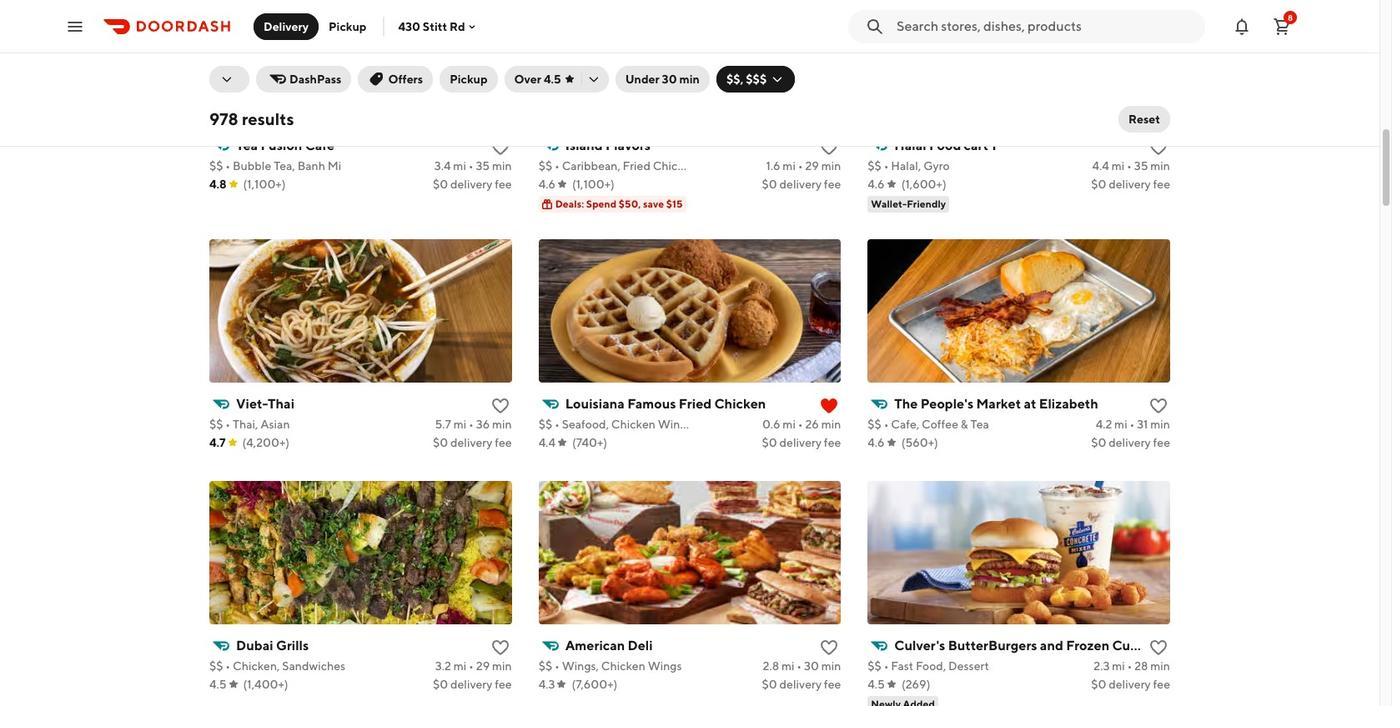 Task type: locate. For each thing, give the bounding box(es) containing it.
save
[[643, 198, 664, 210]]

mi right 3.2
[[454, 660, 466, 673]]

under
[[625, 73, 660, 86]]

0 vertical spatial wings
[[658, 418, 692, 431]]

0 vertical spatial click to add this store to your saved list image
[[490, 396, 510, 416]]

click to add this store to your saved list image for island flavors
[[819, 138, 839, 158]]

0 horizontal spatial 4.4
[[539, 436, 556, 450]]

fee for halal food cart 1
[[1153, 178, 1170, 191]]

1 horizontal spatial 29
[[805, 159, 819, 173]]

1 horizontal spatial 35
[[1134, 159, 1148, 173]]

stitt
[[423, 20, 447, 33]]

$​0 delivery fee for american deli
[[762, 678, 841, 691]]

click to add this store to your saved list image up 2.8 mi • 30 min
[[819, 638, 839, 658]]

29 right 3.2
[[476, 660, 490, 673]]

over 4.5
[[514, 73, 561, 86]]

fee down 5.7 mi • 36 min
[[495, 436, 512, 450]]

$$ up 4.3
[[539, 660, 552, 673]]

$$,
[[726, 73, 743, 86]]

mi right 4.2
[[1114, 418, 1127, 431]]

$​0 delivery fee down 4.4 mi • 35 min
[[1091, 178, 1170, 191]]

min right 3.4
[[492, 159, 512, 173]]

35
[[476, 159, 490, 173], [1134, 159, 1148, 173]]

$​0 down 3.2
[[433, 678, 448, 691]]

butterburgers
[[948, 638, 1037, 654]]

30 right "under"
[[662, 73, 677, 86]]

$​0 for viet-thai
[[433, 436, 448, 450]]

$$, $$$ button
[[716, 66, 795, 93]]

$$$
[[746, 73, 767, 86]]

pickup right delivery
[[329, 20, 367, 33]]

3 items, open order cart image
[[1272, 16, 1292, 36]]

min
[[679, 73, 700, 86], [492, 159, 512, 173], [821, 159, 841, 173], [1151, 159, 1170, 173], [492, 418, 512, 431], [821, 418, 841, 431], [1151, 418, 1170, 431], [492, 660, 512, 673], [821, 660, 841, 673], [1151, 660, 1170, 673]]

mi right 5.7
[[453, 418, 466, 431]]

$$ left fast
[[868, 660, 882, 673]]

fried
[[623, 159, 651, 173], [679, 396, 712, 412]]

$$ left halal,
[[868, 159, 882, 173]]

min down reset
[[1151, 159, 1170, 173]]

$​0 for halal food cart 1
[[1091, 178, 1106, 191]]

35 right 3.4
[[476, 159, 490, 173]]

1 vertical spatial 29
[[476, 660, 490, 673]]

• left 26 on the bottom
[[798, 418, 803, 431]]

click to add this store to your saved list image
[[490, 396, 510, 416], [819, 638, 839, 658]]

american
[[565, 638, 625, 654]]

0 vertical spatial 30
[[662, 73, 677, 86]]

1 horizontal spatial tea
[[971, 418, 989, 431]]

4.6
[[539, 178, 556, 191], [868, 178, 885, 191], [868, 436, 885, 450]]

$​0 for culver's butterburgers and frozen custard
[[1091, 678, 1106, 691]]

fast
[[891, 660, 914, 673]]

click to add this store to your saved list image for viet-thai
[[490, 396, 510, 416]]

fee down 3.4 mi • 35 min
[[495, 178, 512, 191]]

fee down the 2.3 mi • 28 min
[[1153, 678, 1170, 691]]

4.5 inside over 4.5 button
[[544, 73, 561, 86]]

chicken down american deli at the bottom left
[[601, 660, 645, 673]]

min for viet-thai
[[492, 418, 512, 431]]

(1,100+) down caribbean,
[[572, 178, 615, 191]]

(1,100+) for tea
[[243, 178, 286, 191]]

$​0 delivery fee down 5.7 mi • 36 min
[[433, 436, 512, 450]]

click to add this store to your saved list image down reset button
[[1149, 138, 1169, 158]]

thai
[[268, 396, 295, 412]]

30 right 2.8
[[804, 660, 819, 673]]

fee for viet-thai
[[495, 436, 512, 450]]

notification bell image
[[1232, 16, 1252, 36]]

35 down reset
[[1134, 159, 1148, 173]]

min for louisiana famous fried chicken
[[821, 418, 841, 431]]

4.6 for the people's market at elizabeth
[[868, 436, 885, 450]]

0 horizontal spatial 30
[[662, 73, 677, 86]]

rd
[[450, 20, 465, 33]]

delivery for island flavors
[[780, 178, 822, 191]]

min for dubai grills
[[492, 660, 512, 673]]

fried right the famous
[[679, 396, 712, 412]]

wallet-friendly
[[871, 198, 946, 210]]

delivery down 5.7 mi • 36 min
[[450, 436, 492, 450]]

mi for halal food cart 1
[[1112, 159, 1125, 173]]

louisiana
[[565, 396, 625, 412]]

1 vertical spatial 4.4
[[539, 436, 556, 450]]

4.5 left (1,400+)
[[209, 678, 227, 691]]

$​0 delivery fee down the 4.2 mi • 31 min
[[1091, 436, 1170, 450]]

fee for island flavors
[[824, 178, 841, 191]]

2 (1,100+) from the left
[[572, 178, 615, 191]]

asian
[[260, 418, 290, 431]]

delivery down '0.6 mi • 26 min'
[[780, 436, 822, 450]]

fee for american deli
[[824, 678, 841, 691]]

1 vertical spatial wings
[[648, 660, 682, 673]]

mi
[[453, 159, 466, 173], [783, 159, 796, 173], [1112, 159, 1125, 173], [453, 418, 466, 431], [783, 418, 796, 431], [1114, 418, 1127, 431], [454, 660, 466, 673], [781, 660, 794, 673], [1112, 660, 1125, 673]]

$​0 delivery fee for louisiana famous fried chicken
[[762, 436, 841, 450]]

tea up bubble
[[236, 138, 258, 153]]

•
[[225, 159, 230, 173], [469, 159, 473, 173], [555, 159, 560, 173], [798, 159, 803, 173], [884, 159, 889, 173], [1127, 159, 1132, 173], [225, 418, 230, 431], [469, 418, 474, 431], [555, 418, 560, 431], [798, 418, 803, 431], [884, 418, 889, 431], [1130, 418, 1135, 431], [225, 660, 230, 673], [469, 660, 474, 673], [555, 660, 560, 673], [797, 660, 802, 673], [884, 660, 889, 673], [1127, 660, 1132, 673]]

mi for culver's butterburgers and frozen custard
[[1112, 660, 1125, 673]]

chicken up 0.6
[[714, 396, 766, 412]]

$$ left seafood,
[[539, 418, 552, 431]]

click to add this store to your saved list image for american deli
[[819, 638, 839, 658]]

$​0 delivery fee for island flavors
[[762, 178, 841, 191]]

$$ • seafood, chicken wings
[[539, 418, 692, 431]]

$​0 delivery fee down '0.6 mi • 26 min'
[[762, 436, 841, 450]]

click to add this store to your saved list image up "3.2 mi • 29 min"
[[490, 638, 510, 658]]

1 horizontal spatial 30
[[804, 660, 819, 673]]

1 horizontal spatial pickup
[[450, 73, 488, 86]]

click to add this store to your saved list image up 3.4 mi • 35 min
[[490, 138, 510, 158]]

min right 36
[[492, 418, 512, 431]]

1 horizontal spatial click to add this store to your saved list image
[[819, 638, 839, 658]]

2 horizontal spatial 4.5
[[868, 678, 885, 691]]

min right 2.8
[[821, 660, 841, 673]]

the
[[894, 396, 918, 412]]

4.6 left (560+)
[[868, 436, 885, 450]]

chicken,
[[233, 660, 280, 673]]

$$ for viet-
[[209, 418, 223, 431]]

wings down louisiana famous fried chicken
[[658, 418, 692, 431]]

$$ • wings, chicken wings
[[539, 660, 682, 673]]

mi for tea fusion cafe
[[453, 159, 466, 173]]

0 horizontal spatial 29
[[476, 660, 490, 673]]

1 vertical spatial pickup
[[450, 73, 488, 86]]

$​0 delivery fee
[[433, 178, 512, 191], [762, 178, 841, 191], [1091, 178, 1170, 191], [433, 436, 512, 450], [762, 436, 841, 450], [1091, 436, 1170, 450], [433, 678, 512, 691], [762, 678, 841, 691], [1091, 678, 1170, 691]]

click to add this store to your saved list image up 1.6 mi • 29 min
[[819, 138, 839, 158]]

4.6 up deals:
[[539, 178, 556, 191]]

over
[[514, 73, 541, 86]]

1 vertical spatial tea
[[971, 418, 989, 431]]

wings down deli
[[648, 660, 682, 673]]

$​0 down 1.6
[[762, 178, 777, 191]]

0 horizontal spatial fried
[[623, 159, 651, 173]]

5.7
[[435, 418, 451, 431]]

2.8
[[763, 660, 779, 673]]

delivery down the 4.2 mi • 31 min
[[1109, 436, 1151, 450]]

culver's
[[894, 638, 945, 654]]

$​0 down 2.8
[[762, 678, 777, 691]]

tea
[[236, 138, 258, 153], [971, 418, 989, 431]]

fee down the 4.2 mi • 31 min
[[1153, 436, 1170, 450]]

(740+)
[[572, 436, 607, 450]]

$​0 delivery fee for dubai grills
[[433, 678, 512, 691]]

viet-
[[236, 396, 268, 412]]

chicken
[[653, 159, 697, 173], [714, 396, 766, 412], [611, 418, 656, 431], [601, 660, 645, 673]]

26
[[805, 418, 819, 431]]

$​0 delivery fee for halal food cart 1
[[1091, 178, 1170, 191]]

$​0 for tea fusion cafe
[[433, 178, 448, 191]]

1 horizontal spatial fried
[[679, 396, 712, 412]]

tea fusion cafe
[[236, 138, 335, 153]]

0 horizontal spatial click to add this store to your saved list image
[[490, 396, 510, 416]]

louisiana famous fried chicken
[[565, 396, 766, 412]]

$​0 down 3.4
[[433, 178, 448, 191]]

$​0 for dubai grills
[[433, 678, 448, 691]]

spend
[[586, 198, 617, 210]]

$​0 down 4.4 mi • 35 min
[[1091, 178, 1106, 191]]

4.5 left (269)
[[868, 678, 885, 691]]

chicken down the famous
[[611, 418, 656, 431]]

chicken for $$ • seafood, chicken wings
[[611, 418, 656, 431]]

click to add this store to your saved list image for dubai grills
[[490, 638, 510, 658]]

$​0 down 4.2
[[1091, 436, 1106, 450]]

$​0 delivery fee down 2.8 mi • 30 min
[[762, 678, 841, 691]]

delivery down the 2.3 mi • 28 min
[[1109, 678, 1151, 691]]

click to add this store to your saved list image up the 4.2 mi • 31 min
[[1149, 396, 1169, 416]]

delivery for dubai grills
[[450, 678, 492, 691]]

0 horizontal spatial pickup button
[[319, 13, 377, 40]]

the people's market at elizabeth
[[894, 396, 1098, 412]]

at
[[1024, 396, 1036, 412]]

flavors
[[605, 138, 651, 153]]

seafood,
[[562, 418, 609, 431]]

click to add this store to your saved list image
[[490, 138, 510, 158], [819, 138, 839, 158], [1149, 138, 1169, 158], [1149, 396, 1169, 416], [490, 638, 510, 658], [1149, 638, 1169, 658]]

min right 3.2
[[492, 660, 512, 673]]

reset button
[[1119, 106, 1170, 133]]

(1,100+) for island
[[572, 178, 615, 191]]

1 horizontal spatial (1,100+)
[[572, 178, 615, 191]]

delivery down 1.6 mi • 29 min
[[780, 178, 822, 191]]

$$ for tea
[[209, 159, 223, 173]]

click to add this store to your saved list image up the 2.3 mi • 28 min
[[1149, 638, 1169, 658]]

• right 2.8
[[797, 660, 802, 673]]

min down the click to remove this store from your saved list icon
[[821, 418, 841, 431]]

fee
[[495, 178, 512, 191], [824, 178, 841, 191], [1153, 178, 1170, 191], [495, 436, 512, 450], [824, 436, 841, 450], [1153, 436, 1170, 450], [495, 678, 512, 691], [824, 678, 841, 691], [1153, 678, 1170, 691]]

4.5 right over
[[544, 73, 561, 86]]

min right 31 at the bottom
[[1151, 418, 1170, 431]]

mi down reset button
[[1112, 159, 1125, 173]]

$​0 for island flavors
[[762, 178, 777, 191]]

min right 1.6
[[821, 159, 841, 173]]

caribbean,
[[562, 159, 620, 173]]

fee down '0.6 mi • 26 min'
[[824, 436, 841, 450]]

$​0 delivery fee for viet-thai
[[433, 436, 512, 450]]

0 horizontal spatial 4.5
[[209, 678, 227, 691]]

0 vertical spatial pickup button
[[319, 13, 377, 40]]

$​0 delivery fee down "3.2 mi • 29 min"
[[433, 678, 512, 691]]

0 horizontal spatial tea
[[236, 138, 258, 153]]

$​0 delivery fee for tea fusion cafe
[[433, 178, 512, 191]]

(1,400+)
[[243, 678, 288, 691]]

$$
[[209, 159, 223, 173], [539, 159, 552, 173], [868, 159, 882, 173], [209, 418, 223, 431], [539, 418, 552, 431], [868, 418, 882, 431], [209, 660, 223, 673], [539, 660, 552, 673], [868, 660, 882, 673]]

pickup button right delivery
[[319, 13, 377, 40]]

• right 3.2
[[469, 660, 474, 673]]

$​0 delivery fee down the 2.3 mi • 28 min
[[1091, 678, 1170, 691]]

29 right 1.6
[[805, 159, 819, 173]]

0 horizontal spatial pickup
[[329, 20, 367, 33]]

$$ left cafe,
[[868, 418, 882, 431]]

0 vertical spatial 4.4
[[1092, 159, 1109, 173]]

delivery down 3.4 mi • 35 min
[[450, 178, 492, 191]]

$$ • cafe, coffee & tea
[[868, 418, 989, 431]]

click to remove this store from your saved list image
[[819, 396, 839, 416]]

delivery button
[[254, 13, 319, 40]]

$​0 delivery fee down 3.4 mi • 35 min
[[433, 178, 512, 191]]

$$ for american
[[539, 660, 552, 673]]

1 (1,100+) from the left
[[243, 178, 286, 191]]

(269)
[[902, 678, 930, 691]]

1 35 from the left
[[476, 159, 490, 173]]

food
[[929, 138, 961, 153]]

coffee
[[922, 418, 958, 431]]

pickup button down rd
[[440, 66, 498, 93]]

$$, $$$
[[726, 73, 767, 86]]

2 35 from the left
[[1134, 159, 1148, 173]]

delivery down 2.8 mi • 30 min
[[780, 678, 822, 691]]

delivery for halal food cart 1
[[1109, 178, 1151, 191]]

0 horizontal spatial (1,100+)
[[243, 178, 286, 191]]

mi right 2.3
[[1112, 660, 1125, 673]]

$​0 for american deli
[[762, 678, 777, 691]]

wallet-
[[871, 198, 907, 210]]

31
[[1137, 418, 1148, 431]]

$​0 down 0.6
[[762, 436, 777, 450]]

friendly
[[907, 198, 946, 210]]

1.6 mi • 29 min
[[766, 159, 841, 173]]

$​0 down 2.3
[[1091, 678, 1106, 691]]

$$ up 4.7
[[209, 418, 223, 431]]

1 vertical spatial fried
[[679, 396, 712, 412]]

open menu image
[[65, 16, 85, 36]]

0 horizontal spatial 35
[[476, 159, 490, 173]]

4.4 mi • 35 min
[[1092, 159, 1170, 173]]

min right "28"
[[1151, 660, 1170, 673]]

delivery for louisiana famous fried chicken
[[780, 436, 822, 450]]

0 vertical spatial 29
[[805, 159, 819, 173]]

click to add this store to your saved list image for halal food cart 1
[[1149, 138, 1169, 158]]

1 vertical spatial pickup button
[[440, 66, 498, 93]]

pickup
[[329, 20, 367, 33], [450, 73, 488, 86]]

29 for island flavors
[[805, 159, 819, 173]]

1 vertical spatial click to add this store to your saved list image
[[819, 638, 839, 658]]

pickup down rd
[[450, 73, 488, 86]]

fee down 2.8 mi • 30 min
[[824, 678, 841, 691]]

min inside button
[[679, 73, 700, 86]]

delivery down 4.4 mi • 35 min
[[1109, 178, 1151, 191]]

tea right &
[[971, 418, 989, 431]]

grills
[[276, 638, 309, 654]]

1 horizontal spatial 4.4
[[1092, 159, 1109, 173]]

4.6 up wallet-
[[868, 178, 885, 191]]

978
[[209, 109, 238, 128]]

• left chicken,
[[225, 660, 230, 673]]

fee down 4.4 mi • 35 min
[[1153, 178, 1170, 191]]

1 horizontal spatial 4.5
[[544, 73, 561, 86]]

$$ up 4.8 in the top left of the page
[[209, 159, 223, 173]]

30 inside the under 30 min button
[[662, 73, 677, 86]]

fee for tea fusion cafe
[[495, 178, 512, 191]]

pickup button
[[319, 13, 377, 40], [440, 66, 498, 93]]



Task type: vqa. For each thing, say whether or not it's contained in the screenshot.
the near in Singapore chow mei fun near me link
no



Task type: describe. For each thing, give the bounding box(es) containing it.
$$ • caribbean, fried chicken
[[539, 159, 697, 173]]

offers
[[388, 73, 423, 86]]

• right 1.6
[[798, 159, 803, 173]]

click to add this store to your saved list image for tea fusion cafe
[[490, 138, 510, 158]]

island flavors
[[565, 138, 651, 153]]

tea,
[[274, 159, 295, 173]]

5.7 mi • 36 min
[[435, 418, 512, 431]]

$$ for halal
[[868, 159, 882, 173]]

dubai
[[236, 638, 273, 654]]

28
[[1135, 660, 1148, 673]]

2.8 mi • 30 min
[[763, 660, 841, 673]]

1.6
[[766, 159, 780, 173]]

cart
[[964, 138, 988, 153]]

$$ for dubai
[[209, 660, 223, 673]]

island
[[565, 138, 603, 153]]

cafe
[[305, 138, 335, 153]]

elizabeth
[[1039, 396, 1098, 412]]

halal,
[[891, 159, 921, 173]]

wings for famous
[[658, 418, 692, 431]]

$$ for the
[[868, 418, 882, 431]]

culver's butterburgers and frozen custard
[[894, 638, 1162, 654]]

29 for dubai grills
[[476, 660, 490, 673]]

$$ • halal, gyro
[[868, 159, 950, 173]]

chicken up $15
[[653, 159, 697, 173]]

4.4 for 4.4
[[539, 436, 556, 450]]

$$ for culver's
[[868, 660, 882, 673]]

dashpass
[[289, 73, 341, 86]]

Store search: begin typing to search for stores available on DoorDash text field
[[897, 17, 1195, 35]]

mi for louisiana famous fried chicken
[[783, 418, 796, 431]]

custard
[[1112, 638, 1162, 654]]

fee for culver's butterburgers and frozen custard
[[1153, 678, 1170, 691]]

4.2 mi • 31 min
[[1096, 418, 1170, 431]]

&
[[961, 418, 968, 431]]

$$ • fast food, dessert
[[868, 660, 989, 673]]

frozen
[[1066, 638, 1110, 654]]

cafe,
[[891, 418, 919, 431]]

4.8
[[209, 178, 227, 191]]

dessert
[[948, 660, 989, 673]]

delivery for culver's butterburgers and frozen custard
[[1109, 678, 1151, 691]]

under 30 min button
[[615, 66, 710, 93]]

people's
[[921, 396, 974, 412]]

(4,200+)
[[242, 436, 290, 450]]

0 vertical spatial tea
[[236, 138, 258, 153]]

mi
[[328, 159, 341, 173]]

delivery for american deli
[[780, 678, 822, 691]]

4.6 for island flavors
[[539, 178, 556, 191]]

4.2
[[1096, 418, 1112, 431]]

min for the people's market at elizabeth
[[1151, 418, 1170, 431]]

3.2
[[435, 660, 451, 673]]

under 30 min
[[625, 73, 700, 86]]

4.5 for dubai grills
[[209, 678, 227, 691]]

• left 31 at the bottom
[[1130, 418, 1135, 431]]

• left caribbean,
[[555, 159, 560, 173]]

• down reset
[[1127, 159, 1132, 173]]

$15
[[666, 198, 683, 210]]

mi for american deli
[[781, 660, 794, 673]]

bubble
[[233, 159, 271, 173]]

min for american deli
[[821, 660, 841, 673]]

• left 36
[[469, 418, 474, 431]]

chicken for $$ • wings, chicken wings
[[601, 660, 645, 673]]

halal
[[894, 138, 926, 153]]

8
[[1288, 12, 1293, 22]]

wings,
[[562, 660, 599, 673]]

click to add this store to your saved list image for culver's butterburgers and frozen custard
[[1149, 638, 1169, 658]]

430 stitt rd
[[398, 20, 465, 33]]

• left halal,
[[884, 159, 889, 173]]

$​0 delivery fee for the people's market at elizabeth
[[1091, 436, 1170, 450]]

offers button
[[358, 66, 433, 93]]

978 results
[[209, 109, 294, 128]]

0.6 mi • 26 min
[[762, 418, 841, 431]]

• up 4.3
[[555, 660, 560, 673]]

0 vertical spatial fried
[[623, 159, 651, 173]]

click to add this store to your saved list image for the people's market at elizabeth
[[1149, 396, 1169, 416]]

reset
[[1129, 113, 1160, 126]]

american deli
[[565, 638, 653, 654]]

chicken for louisiana famous fried chicken
[[714, 396, 766, 412]]

2.3
[[1094, 660, 1110, 673]]

1 horizontal spatial pickup button
[[440, 66, 498, 93]]

• right 3.4
[[469, 159, 473, 173]]

delivery
[[264, 20, 309, 33]]

mi for the people's market at elizabeth
[[1114, 418, 1127, 431]]

fee for the people's market at elizabeth
[[1153, 436, 1170, 450]]

• left thai,
[[225, 418, 230, 431]]

mi for viet-thai
[[453, 418, 466, 431]]

food,
[[916, 660, 946, 673]]

and
[[1040, 638, 1063, 654]]

wings for deli
[[648, 660, 682, 673]]

famous
[[627, 396, 676, 412]]

$​0 delivery fee for culver's butterburgers and frozen custard
[[1091, 678, 1170, 691]]

deli
[[628, 638, 653, 654]]

$$ • thai, asian
[[209, 418, 290, 431]]

$$ for louisiana
[[539, 418, 552, 431]]

• left cafe,
[[884, 418, 889, 431]]

thai,
[[233, 418, 258, 431]]

8 button
[[1265, 10, 1299, 43]]

4.4 for 4.4 mi • 35 min
[[1092, 159, 1109, 173]]

results
[[242, 109, 294, 128]]

1
[[991, 138, 996, 153]]

430
[[398, 20, 420, 33]]

3.2 mi • 29 min
[[435, 660, 512, 673]]

0 vertical spatial pickup
[[329, 20, 367, 33]]

delivery for the people's market at elizabeth
[[1109, 436, 1151, 450]]

min for culver's butterburgers and frozen custard
[[1151, 660, 1170, 673]]

$$ • chicken, sandwiches
[[209, 660, 345, 673]]

deals:
[[555, 198, 584, 210]]

35 for halal food cart 1
[[1134, 159, 1148, 173]]

min for island flavors
[[821, 159, 841, 173]]

4.7
[[209, 436, 226, 450]]

$​0 for the people's market at elizabeth
[[1091, 436, 1106, 450]]

delivery for tea fusion cafe
[[450, 178, 492, 191]]

• left seafood,
[[555, 418, 560, 431]]

3.4
[[434, 159, 451, 173]]

min for tea fusion cafe
[[492, 159, 512, 173]]

1 vertical spatial 30
[[804, 660, 819, 673]]

(560+)
[[901, 436, 938, 450]]

35 for tea fusion cafe
[[476, 159, 490, 173]]

min for halal food cart 1
[[1151, 159, 1170, 173]]

36
[[476, 418, 490, 431]]

mi for dubai grills
[[454, 660, 466, 673]]

deals: spend $50, save $15
[[555, 198, 683, 210]]

$$ for island
[[539, 159, 552, 173]]

$$ • bubble tea, banh mi
[[209, 159, 341, 173]]

fee for louisiana famous fried chicken
[[824, 436, 841, 450]]

$​0 for louisiana famous fried chicken
[[762, 436, 777, 450]]

4.5 for culver's butterburgers and frozen custard
[[868, 678, 885, 691]]

delivery for viet-thai
[[450, 436, 492, 450]]

4.3
[[539, 678, 555, 691]]

4.6 for halal food cart 1
[[868, 178, 885, 191]]

gyro
[[924, 159, 950, 173]]

dashpass button
[[256, 66, 351, 93]]

• up 4.8 in the top left of the page
[[225, 159, 230, 173]]

mi for island flavors
[[783, 159, 796, 173]]

3.4 mi • 35 min
[[434, 159, 512, 173]]

• left "28"
[[1127, 660, 1132, 673]]

fee for dubai grills
[[495, 678, 512, 691]]

• left fast
[[884, 660, 889, 673]]



